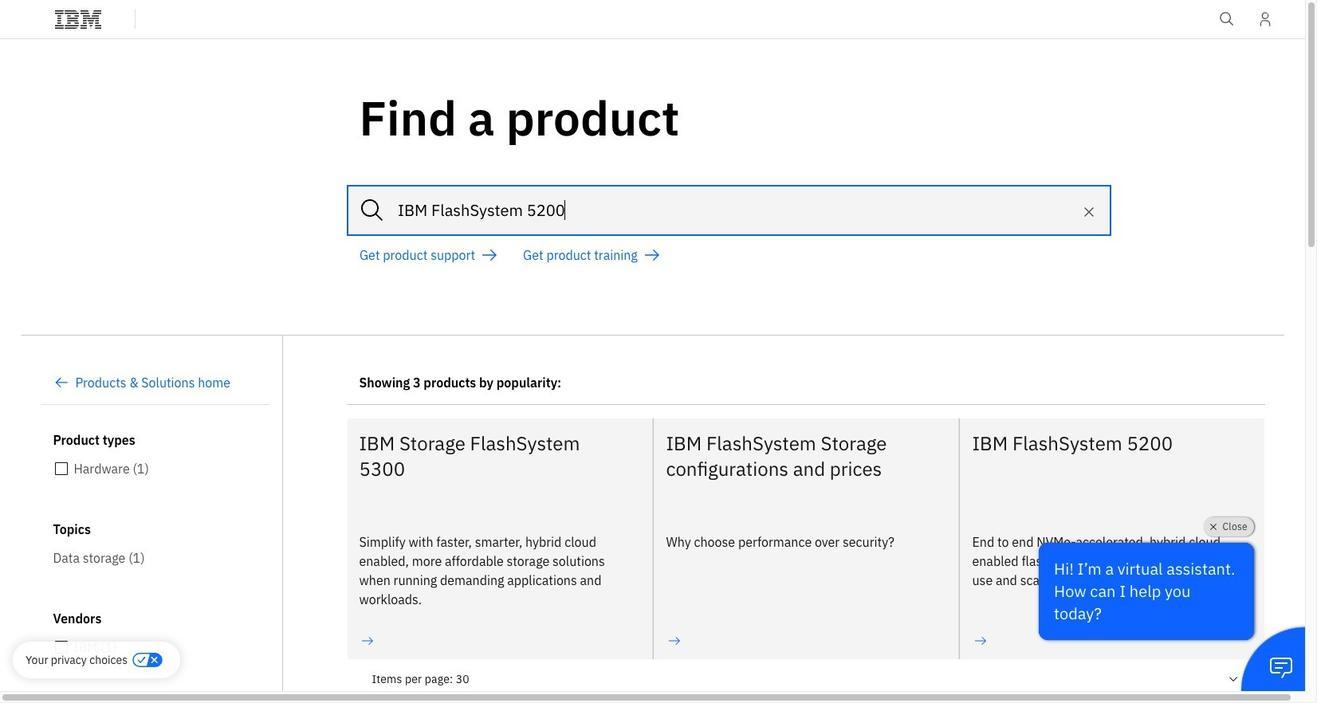 Task type: vqa. For each thing, say whether or not it's contained in the screenshot.
third [Object Object] 'IMAGE' from right
yes



Task type: describe. For each thing, give the bounding box(es) containing it.
2 [object object] image from the left
[[972, 634, 988, 647]]

[object object] image
[[666, 634, 682, 647]]

1 test region from the left
[[346, 418, 653, 660]]

open the chat window image
[[1269, 655, 1294, 680]]

1 [object object] image from the left
[[359, 634, 375, 647]]



Task type: locate. For each thing, give the bounding box(es) containing it.
search element
[[347, 185, 1112, 236]]

1 horizontal spatial [object object] image
[[972, 634, 988, 647]]

0 horizontal spatial [object object] image
[[359, 634, 375, 647]]

[object object] image
[[359, 634, 375, 647], [972, 634, 988, 647]]

test region
[[346, 418, 653, 660], [653, 418, 959, 660], [959, 418, 1264, 660]]

your privacy choices element
[[26, 651, 128, 669]]

2 test region from the left
[[653, 418, 959, 660]]

Search text field
[[347, 185, 1112, 236]]

open the chat window image
[[1269, 655, 1294, 680], [1269, 655, 1294, 680]]

3 test region from the left
[[959, 418, 1264, 660]]



